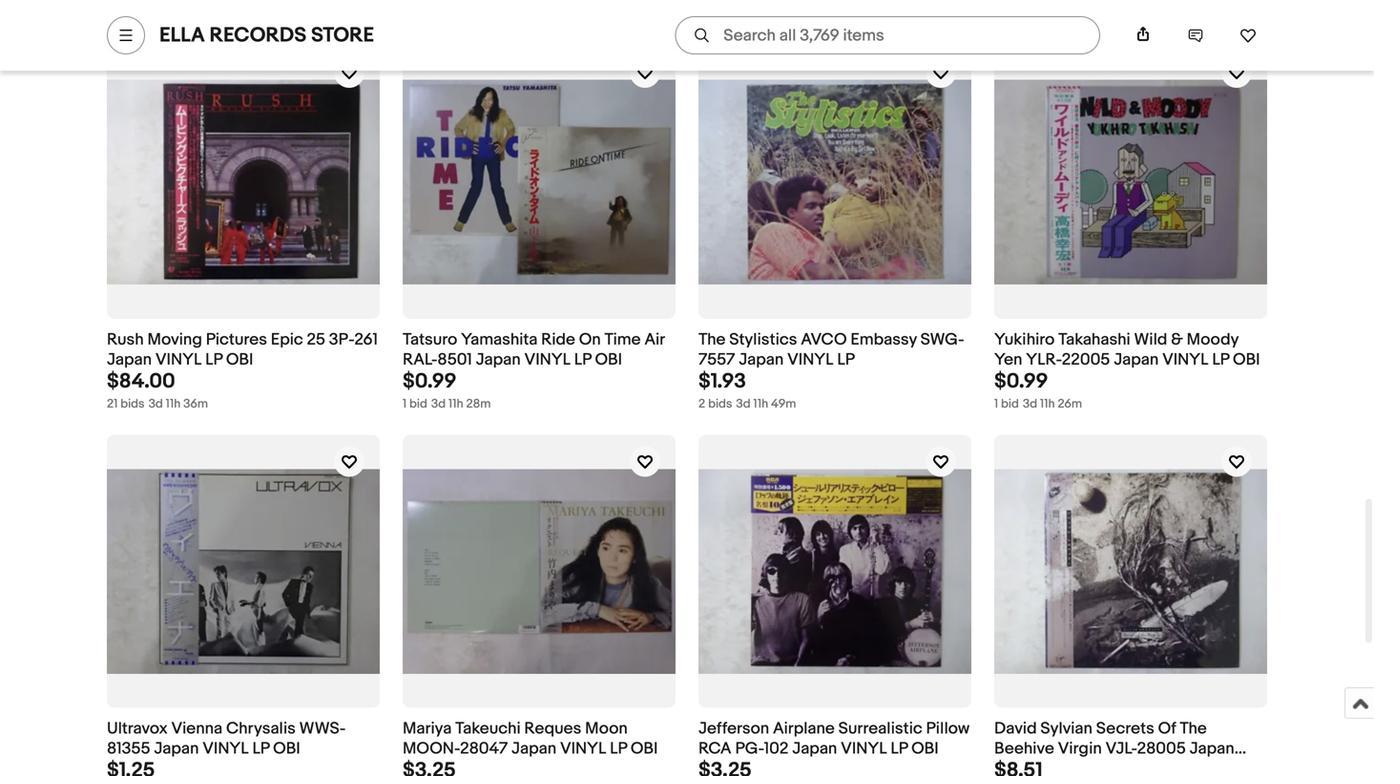 Task type: locate. For each thing, give the bounding box(es) containing it.
vinyl inside mariya takeuchi reques moon moon-28047 japan  vinyl lp obi
[[560, 739, 606, 759]]

$0.99
[[403, 369, 457, 394], [995, 369, 1048, 394]]

3d inside $1.93 2 bids 3d 11h 49m
[[736, 397, 751, 411]]

vinyl inside the stylistics  avco embassy swg- 7557 japan  vinyl lp
[[788, 350, 834, 370]]

1 horizontal spatial 1
[[995, 397, 999, 411]]

obi right vienna on the bottom
[[273, 739, 300, 759]]

surrealistic
[[839, 719, 923, 739]]

1 horizontal spatial $0.99
[[995, 369, 1048, 394]]

1 inside '$0.99 1 bid 3d 11h 26m'
[[995, 397, 999, 411]]

1 horizontal spatial bid
[[1001, 397, 1019, 411]]

jefferson airplane surrealistic pillow rca pg-102 japan  vinyl lp obi button
[[699, 719, 972, 759]]

lp inside jefferson airplane surrealistic pillow rca pg-102 japan  vinyl lp obi
[[891, 739, 908, 759]]

obi inside jefferson airplane surrealistic pillow rca pg-102 japan  vinyl lp obi
[[912, 739, 939, 759]]

bids inside $84.00 21 bids 3d 11h 36m
[[120, 397, 145, 411]]

secrets
[[1097, 719, 1155, 739]]

2
[[995, 8, 1001, 22], [699, 397, 706, 411]]

11h
[[754, 8, 769, 22], [1050, 8, 1064, 22], [166, 397, 181, 411], [449, 397, 464, 411], [754, 397, 769, 411], [1040, 397, 1055, 411]]

vjl-
[[1106, 739, 1137, 759]]

Search all 3,769 items field
[[675, 16, 1101, 54]]

ella
[[159, 23, 205, 48]]

tatsuro yamashita ride on time air ral-8501 japan  vinyl lp obi
[[403, 330, 665, 370]]

1 horizontal spatial 28m
[[1067, 8, 1092, 22]]

wws-
[[299, 719, 346, 739]]

22005
[[1062, 350, 1110, 370]]

21
[[107, 397, 118, 411]]

3p-
[[329, 330, 355, 350]]

1 horizontal spatial 2
[[995, 8, 1001, 22]]

ella records store
[[159, 23, 374, 48]]

1
[[403, 397, 407, 411], [995, 397, 999, 411]]

lp inside the david sylvian secrets of the beehive virgin vjl-28005 japan vinyl lp obi
[[1044, 759, 1062, 776]]

obi inside the david sylvian secrets of the beehive virgin vjl-28005 japan vinyl lp obi
[[1065, 759, 1092, 776]]

28005
[[1137, 739, 1186, 759]]

the right of
[[1180, 719, 1207, 739]]

1 down ral-
[[403, 397, 407, 411]]

$0.99 down tatsuro
[[403, 369, 457, 394]]

3d inside $0.99 1 bid 3d 11h 28m
[[431, 397, 446, 411]]

moon-
[[403, 739, 460, 759]]

japan right 81355
[[154, 739, 199, 759]]

moon
[[585, 719, 628, 739]]

0 vertical spatial 28m
[[1067, 8, 1092, 22]]

tatsuro
[[403, 330, 457, 350]]

0 vertical spatial the
[[699, 330, 726, 350]]

pillow
[[926, 719, 970, 739]]

0 horizontal spatial the
[[699, 330, 726, 350]]

yukihiro takahashi wild & moody yen ylr-22005 japan  vinyl lp obi
[[995, 330, 1261, 370]]

8501
[[437, 350, 472, 370]]

moody
[[1187, 330, 1239, 350]]

obi down sylvian
[[1065, 759, 1092, 776]]

28047
[[460, 739, 508, 759]]

11h inside '$0.99 1 bid 3d 11h 26m'
[[1040, 397, 1055, 411]]

the inside the david sylvian secrets of the beehive virgin vjl-28005 japan vinyl lp obi
[[1180, 719, 1207, 739]]

2 bids 3d 11h 28m
[[995, 8, 1092, 22]]

japan inside "tatsuro yamashita ride on time air ral-8501 japan  vinyl lp obi"
[[476, 350, 521, 370]]

vinyl inside rush moving pictures epic 25 3p-261 japan  vinyl lp obi
[[155, 350, 202, 370]]

sylvian
[[1041, 719, 1093, 739]]

epic
[[271, 330, 303, 350]]

japan inside "yukihiro takahashi wild & moody yen ylr-22005 japan  vinyl lp obi"
[[1114, 350, 1159, 370]]

japan right 8501
[[476, 350, 521, 370]]

28m
[[1067, 8, 1092, 22], [466, 397, 491, 411]]

28m inside $0.99 1 bid 3d 11h 28m
[[466, 397, 491, 411]]

the up $1.93
[[699, 330, 726, 350]]

1 vertical spatial 28m
[[466, 397, 491, 411]]

store
[[311, 23, 374, 48]]

jefferson
[[699, 719, 769, 739]]

ultravox vienna chrysalis wws-81355 japan  vinyl lp obi : quick view image
[[107, 469, 380, 674]]

obi right moon
[[631, 739, 658, 759]]

japan left & at the right
[[1114, 350, 1159, 370]]

11h inside $84.00 21 bids 3d 11h 36m
[[166, 397, 181, 411]]

japan inside jefferson airplane surrealistic pillow rca pg-102 japan  vinyl lp obi
[[793, 739, 837, 759]]

tatsuro yamashita ride on time air ral-8501 japan  vinyl lp obi button
[[403, 330, 676, 370]]

david
[[995, 719, 1037, 739]]

obi inside "tatsuro yamashita ride on time air ral-8501 japan  vinyl lp obi"
[[595, 350, 622, 370]]

11h for yukihiro takahashi wild & moody yen ylr-22005 japan  vinyl lp obi
[[1040, 397, 1055, 411]]

1 vertical spatial the
[[1180, 719, 1207, 739]]

0 horizontal spatial 28m
[[466, 397, 491, 411]]

11h inside $1.93 2 bids 3d 11h 49m
[[754, 397, 769, 411]]

japan inside rush moving pictures epic 25 3p-261 japan  vinyl lp obi
[[107, 350, 152, 370]]

bid
[[410, 397, 427, 411], [1001, 397, 1019, 411]]

3d for tatsuro yamashita ride on time air ral-8501 japan  vinyl lp obi
[[431, 397, 446, 411]]

0 horizontal spatial bid
[[410, 397, 427, 411]]

6 bids 3d 11h 24m
[[699, 8, 796, 22]]

1 bid from the left
[[410, 397, 427, 411]]

obi inside rush moving pictures epic 25 3p-261 japan  vinyl lp obi
[[226, 350, 253, 370]]

1 vertical spatial 2
[[699, 397, 706, 411]]

obi
[[226, 350, 253, 370], [595, 350, 622, 370], [1233, 350, 1261, 370], [273, 739, 300, 759], [631, 739, 658, 759], [912, 739, 939, 759], [1065, 759, 1092, 776]]

2 $0.99 from the left
[[995, 369, 1048, 394]]

bids
[[117, 8, 141, 22], [709, 8, 733, 22], [1004, 8, 1028, 22], [120, 397, 145, 411], [708, 397, 733, 411]]

wild
[[1134, 330, 1168, 350]]

vinyl
[[155, 350, 202, 370], [525, 350, 571, 370], [788, 350, 834, 370], [1163, 350, 1209, 370], [203, 739, 249, 759], [560, 739, 606, 759], [841, 739, 887, 759], [995, 759, 1041, 776]]

1 down yen
[[995, 397, 999, 411]]

2 1 from the left
[[995, 397, 999, 411]]

bid down ral-
[[410, 397, 427, 411]]

1 $0.99 from the left
[[403, 369, 457, 394]]

lp
[[205, 350, 222, 370], [574, 350, 591, 370], [837, 350, 855, 370], [1213, 350, 1230, 370], [252, 739, 269, 759], [610, 739, 627, 759], [891, 739, 908, 759], [1044, 759, 1062, 776]]

japan right of
[[1190, 739, 1235, 759]]

vinyl inside ultravox vienna chrysalis wws- 81355 japan  vinyl lp obi
[[203, 739, 249, 759]]

1 1 from the left
[[403, 397, 407, 411]]

obi inside mariya takeuchi reques moon moon-28047 japan  vinyl lp obi
[[631, 739, 658, 759]]

0 horizontal spatial $0.99
[[403, 369, 457, 394]]

0 horizontal spatial 2
[[699, 397, 706, 411]]

1 for tatsuro yamashita ride on time air ral-8501 japan  vinyl lp obi
[[403, 397, 407, 411]]

ral-
[[403, 350, 437, 370]]

$0.99 inside $0.99 1 bid 3d 11h 28m
[[403, 369, 457, 394]]

bid inside '$0.99 1 bid 3d 11h 26m'
[[1001, 397, 1019, 411]]

time
[[605, 330, 641, 350]]

japan right 7557
[[739, 350, 784, 370]]

3d inside '$0.99 1 bid 3d 11h 26m'
[[1023, 397, 1038, 411]]

obi left david
[[912, 739, 939, 759]]

11h for tatsuro yamashita ride on time air ral-8501 japan  vinyl lp obi
[[449, 397, 464, 411]]

japan up 21
[[107, 350, 152, 370]]

jefferson airplane surrealistic pillow rca pg-102 japan  vinyl lp obi
[[699, 719, 970, 759]]

obi inside ultravox vienna chrysalis wws- 81355 japan  vinyl lp obi
[[273, 739, 300, 759]]

pictures
[[206, 330, 267, 350]]

japan right 102
[[793, 739, 837, 759]]

japan
[[107, 350, 152, 370], [476, 350, 521, 370], [739, 350, 784, 370], [1114, 350, 1159, 370], [154, 739, 199, 759], [512, 739, 557, 759], [793, 739, 837, 759], [1190, 739, 1235, 759]]

bid inside $0.99 1 bid 3d 11h 28m
[[410, 397, 427, 411]]

swg-
[[921, 330, 965, 350]]

11h inside $0.99 1 bid 3d 11h 28m
[[449, 397, 464, 411]]

2 bid from the left
[[1001, 397, 1019, 411]]

bids for 2
[[1004, 8, 1028, 22]]

lp inside "yukihiro takahashi wild & moody yen ylr-22005 japan  vinyl lp obi"
[[1213, 350, 1230, 370]]

rush moving pictures epic 25 3p-261 japan  vinyl lp obi : quick view image
[[107, 80, 380, 285]]

the
[[699, 330, 726, 350], [1180, 719, 1207, 739]]

yamashita
[[461, 330, 538, 350]]

lp inside mariya takeuchi reques moon moon-28047 japan  vinyl lp obi
[[610, 739, 627, 759]]

ultravox
[[107, 719, 168, 739]]

ultravox vienna chrysalis wws- 81355 japan  vinyl lp obi button
[[107, 719, 380, 759]]

vinyl inside the david sylvian secrets of the beehive virgin vjl-28005 japan vinyl lp obi
[[995, 759, 1041, 776]]

1 inside $0.99 1 bid 3d 11h 28m
[[403, 397, 407, 411]]

261
[[355, 330, 378, 350]]

obi right & at the right
[[1233, 350, 1261, 370]]

3d
[[737, 8, 751, 22], [1032, 8, 1047, 22], [148, 397, 163, 411], [431, 397, 446, 411], [736, 397, 751, 411], [1023, 397, 1038, 411]]

japan right 28047
[[512, 739, 557, 759]]

airplane
[[773, 719, 835, 739]]

0 horizontal spatial 1
[[403, 397, 407, 411]]

26m
[[1058, 397, 1082, 411]]

obi left air
[[595, 350, 622, 370]]

takeuchi
[[455, 719, 521, 739]]

1 horizontal spatial the
[[1180, 719, 1207, 739]]

takahashi
[[1059, 330, 1131, 350]]

obi left epic
[[226, 350, 253, 370]]

11h for rush moving pictures epic 25 3p-261 japan  vinyl lp obi
[[166, 397, 181, 411]]

bid for yukihiro takahashi wild & moody yen ylr-22005 japan  vinyl lp obi
[[1001, 397, 1019, 411]]

ella records store link
[[159, 23, 374, 48]]

3d for the stylistics  avco embassy swg- 7557 japan  vinyl lp
[[736, 397, 751, 411]]

yukihiro takahashi wild & moody yen ylr-22005 japan  vinyl lp obi : quick view image
[[995, 80, 1268, 285]]

david sylvian secrets of the beehive virgin vjl-28005 japan  vinyl lp obi : quick view image
[[995, 469, 1268, 674]]

3d inside $84.00 21 bids 3d 11h 36m
[[148, 397, 163, 411]]

$0.99 down yukihiro
[[995, 369, 1048, 394]]

stylistics
[[729, 330, 797, 350]]

japan inside ultravox vienna chrysalis wws- 81355 japan  vinyl lp obi
[[154, 739, 199, 759]]

david sylvian secrets of the beehive virgin vjl-28005 japan vinyl lp obi
[[995, 719, 1235, 776]]

bid down yen
[[1001, 397, 1019, 411]]

$0.99 inside '$0.99 1 bid 3d 11h 26m'
[[995, 369, 1048, 394]]



Task type: vqa. For each thing, say whether or not it's contained in the screenshot.


Task type: describe. For each thing, give the bounding box(es) containing it.
the stylistics  avco embassy swg-7557 japan  vinyl lp : quick view image
[[699, 80, 972, 285]]

&
[[1171, 330, 1183, 350]]

lp inside "tatsuro yamashita ride on time air ral-8501 japan  vinyl lp obi"
[[574, 350, 591, 370]]

vinyl inside jefferson airplane surrealistic pillow rca pg-102 japan  vinyl lp obi
[[841, 739, 887, 759]]

3d for rush moving pictures epic 25 3p-261 japan  vinyl lp obi
[[148, 397, 163, 411]]

4
[[107, 8, 115, 22]]

chrysalis
[[226, 719, 296, 739]]

japan inside the david sylvian secrets of the beehive virgin vjl-28005 japan vinyl lp obi
[[1190, 739, 1235, 759]]

ultravox vienna chrysalis wws- 81355 japan  vinyl lp obi
[[107, 719, 346, 759]]

$0.99 for ral-
[[403, 369, 457, 394]]

moving
[[147, 330, 202, 350]]

records
[[209, 23, 307, 48]]

embassy
[[851, 330, 917, 350]]

vinyl inside "tatsuro yamashita ride on time air ral-8501 japan  vinyl lp obi"
[[525, 350, 571, 370]]

25
[[307, 330, 325, 350]]

rush
[[107, 330, 144, 350]]

$84.00
[[107, 369, 175, 394]]

obi inside "yukihiro takahashi wild & moody yen ylr-22005 japan  vinyl lp obi"
[[1233, 350, 1261, 370]]

$0.99 for ylr-
[[995, 369, 1048, 394]]

ride
[[541, 330, 575, 350]]

the stylistics  avco embassy swg- 7557 japan  vinyl lp button
[[699, 330, 972, 370]]

air
[[645, 330, 665, 350]]

24m
[[772, 8, 796, 22]]

on
[[579, 330, 601, 350]]

$1.93 2 bids 3d 11h 49m
[[699, 369, 796, 411]]

tatsuro yamashita ride on time air ral-8501 japan  vinyl lp obi : quick view image
[[403, 80, 676, 285]]

reques
[[524, 719, 582, 739]]

lp inside ultravox vienna chrysalis wws- 81355 japan  vinyl lp obi
[[252, 739, 269, 759]]

mariya takeuchi reques moon moon-28047 japan  vinyl lp obi
[[403, 719, 658, 759]]

pg-
[[735, 739, 764, 759]]

4 bids
[[107, 8, 141, 22]]

beehive
[[995, 739, 1055, 759]]

bids inside $1.93 2 bids 3d 11h 49m
[[708, 397, 733, 411]]

yukihiro takahashi wild & moody yen ylr-22005 japan  vinyl lp obi button
[[995, 330, 1268, 370]]

david sylvian secrets of the beehive virgin vjl-28005 japan vinyl lp obi button
[[995, 719, 1268, 776]]

11h for the stylistics  avco embassy swg- 7557 japan  vinyl lp
[[754, 397, 769, 411]]

0 vertical spatial 2
[[995, 8, 1001, 22]]

bid for tatsuro yamashita ride on time air ral-8501 japan  vinyl lp obi
[[410, 397, 427, 411]]

ylr-
[[1026, 350, 1062, 370]]

$0.99 1 bid 3d 11h 26m
[[995, 369, 1082, 411]]

$84.00 21 bids 3d 11h 36m
[[107, 369, 208, 411]]

rush moving pictures epic 25 3p-261 japan  vinyl lp obi button
[[107, 330, 380, 370]]

lp inside the stylistics  avco embassy swg- 7557 japan  vinyl lp
[[837, 350, 855, 370]]

japan inside the stylistics  avco embassy swg- 7557 japan  vinyl lp
[[739, 350, 784, 370]]

2 inside $1.93 2 bids 3d 11h 49m
[[699, 397, 706, 411]]

36m
[[183, 397, 208, 411]]

mariya takeuchi reques moon moon-28047 japan  vinyl lp obi button
[[403, 719, 676, 759]]

vinyl inside "yukihiro takahashi wild & moody yen ylr-22005 japan  vinyl lp obi"
[[1163, 350, 1209, 370]]

yen
[[995, 350, 1023, 370]]

3d for yukihiro takahashi wild & moody yen ylr-22005 japan  vinyl lp obi
[[1023, 397, 1038, 411]]

lp inside rush moving pictures epic 25 3p-261 japan  vinyl lp obi
[[205, 350, 222, 370]]

rca
[[699, 739, 732, 759]]

mariya
[[403, 719, 452, 739]]

japan inside mariya takeuchi reques moon moon-28047 japan  vinyl lp obi
[[512, 739, 557, 759]]

avco
[[801, 330, 847, 350]]

1 for yukihiro takahashi wild & moody yen ylr-22005 japan  vinyl lp obi
[[995, 397, 999, 411]]

save this seller ellarecords2005 image
[[1240, 27, 1257, 44]]

virgin
[[1058, 739, 1102, 759]]

81355
[[107, 739, 150, 759]]

the inside the stylistics  avco embassy swg- 7557 japan  vinyl lp
[[699, 330, 726, 350]]

7557
[[699, 350, 735, 370]]

yukihiro
[[995, 330, 1055, 350]]

$1.93
[[699, 369, 746, 394]]

jefferson airplane surrealistic pillow rca pg-102 japan  vinyl lp obi : quick view image
[[699, 469, 972, 674]]

mariya takeuchi reques moon moon-28047 japan  vinyl lp obi : quick view image
[[403, 469, 676, 674]]

$0.99 1 bid 3d 11h 28m
[[403, 369, 491, 411]]

102
[[764, 739, 789, 759]]

of
[[1158, 719, 1176, 739]]

6
[[699, 8, 706, 22]]

the stylistics  avco embassy swg- 7557 japan  vinyl lp
[[699, 330, 965, 370]]

rush moving pictures epic 25 3p-261 japan  vinyl lp obi
[[107, 330, 378, 370]]

49m
[[771, 397, 796, 411]]

bids for 6
[[709, 8, 733, 22]]

bids for 4
[[117, 8, 141, 22]]

vienna
[[171, 719, 223, 739]]



